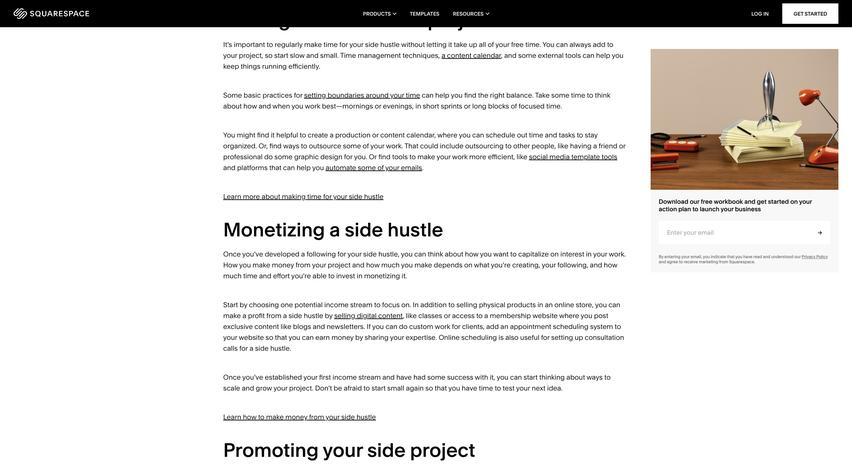 Task type: describe. For each thing, give the bounding box(es) containing it.
of inside can help you find the right balance. take some time to think about how and when you work best—mornings or evenings, in short sprints or long blocks of focused time.
[[511, 102, 517, 110]]

you inside and platforms that can help you
[[312, 164, 324, 172]]

digital
[[357, 312, 377, 320]]

practices
[[263, 91, 292, 99]]

up inside it's important to regularly make time for your side hustle without letting it take up all of your free time. you can always add to your project, so start slow and small. time management techniques,
[[469, 41, 477, 49]]

monetizing a side hustle
[[223, 218, 443, 241]]

regularly
[[275, 41, 303, 49]]

2 horizontal spatial start
[[524, 373, 538, 381]]

about left making
[[262, 193, 280, 201]]

profit
[[248, 312, 265, 320]]

some inside can help you find the right balance. take some time to think about how and when you work best—mornings or evenings, in short sprints or long blocks of focused time.
[[551, 91, 569, 99]]

time. inside it's important to regularly make time for your side hustle without letting it take up all of your free time. you can always add to your project, so start slow and small. time management techniques,
[[525, 41, 541, 49]]

membership
[[490, 312, 531, 320]]

make down grow
[[266, 413, 284, 421]]

small.
[[320, 51, 339, 60]]

and left agree at the right bottom
[[659, 259, 666, 264]]

started
[[768, 198, 789, 206]]

making
[[223, 9, 291, 32]]

squarespace.
[[729, 259, 755, 264]]

earn
[[315, 333, 330, 342]]

if
[[367, 323, 371, 331]]

start inside it's important to regularly make time for your side hustle without letting it take up all of your free time. you can always add to your project, so start slow and small. time management techniques,
[[274, 51, 288, 60]]

hustle inside start by choosing one potential income stream to focus on. in addition to selling physical products in an online store, you can make a profit from a side hustle by
[[304, 312, 323, 320]]

side inside it's important to regularly make time for your side hustle without letting it take up all of your free time. you can always add to your project, so start slow and small. time management techniques,
[[365, 41, 379, 49]]

things
[[241, 62, 261, 70]]

in inside start by choosing one potential income stream to focus on. in addition to selling physical products in an online store, you can make a profit from a side hustle by
[[413, 301, 419, 309]]

content inside , like classes or access to a membership website where you post exclusive content like blogs and newsletters. if you can do custom work for clients, add an appointment scheduling system to your website so that you can earn money by sharing your expertise. online scheduling is also useful for setting up consultation calls for a side hustle.
[[255, 323, 279, 331]]

without
[[401, 41, 425, 49]]

and inside can help you find the right balance. take some time to think about how and when you work best—mornings or evenings, in short sprints or long blocks of focused time.
[[259, 102, 271, 110]]

custom
[[409, 323, 433, 331]]

can inside and platforms that can help you
[[283, 164, 295, 172]]

monetizing
[[223, 218, 325, 241]]

workbook
[[714, 198, 743, 206]]

ways inside you might find it helpful to create a production or content calendar, where you can schedule out time and tasks to stay organized. or, find ways to outsource some of your work. that could include outsourcing to other people, like having a friend or professional do some graphic design for you. or find tools to make your work more efficient, like
[[283, 142, 299, 150]]

2 vertical spatial money
[[285, 413, 308, 421]]

to inside can help you find the right balance. take some time to think about how and when you work best—mornings or evenings, in short sprints or long blocks of focused time.
[[587, 91, 593, 99]]

or right friend
[[619, 142, 626, 150]]

keep
[[223, 62, 239, 70]]

agree
[[667, 259, 678, 264]]

learn how to make money from your side hustle link
[[223, 413, 376, 421]]

some down helpful
[[274, 153, 293, 161]]

to inside "download our free workbook and get started on your action plan to launch your business"
[[693, 205, 698, 213]]

social media template tools link
[[529, 153, 617, 161]]

income for afraid
[[333, 373, 357, 381]]

monetizing
[[364, 272, 400, 280]]

or up or
[[372, 131, 379, 139]]

from inside start by choosing one potential income stream to focus on. in addition to selling physical products in an online store, you can make a profit from a side hustle by
[[266, 312, 281, 320]]

on.
[[401, 301, 411, 309]]

or
[[369, 153, 377, 161]]

0 vertical spatial scheduling
[[553, 323, 589, 331]]

how
[[223, 261, 238, 269]]

where inside , like classes or access to a membership website where you post exclusive content like blogs and newsletters. if you can do custom work for clients, add an appointment scheduling system to your website so that you can earn money by sharing your expertise. online scheduling is also useful for setting up consultation calls for a side hustle.
[[559, 312, 579, 320]]

about inside once you've established your first income stream and have had some success with it, you can start thinking about ways to scale and grow your project. don't be afraid to start small again so that you have time to test your next idea.
[[567, 373, 585, 381]]

you.
[[354, 153, 367, 161]]

privacy
[[802, 254, 816, 259]]

time inside can help you find the right balance. take some time to think about how and when you work best—mornings or evenings, in short sprints or long blocks of focused time.
[[571, 91, 585, 99]]

policy
[[816, 254, 828, 259]]

by
[[659, 254, 664, 259]]

squarespace logo image
[[14, 8, 89, 19]]

find right or,
[[269, 142, 282, 150]]

our inside by entering your email, you indicate that you have read and understood our privacy policy and agree         to receive marketing from squarespace.
[[795, 254, 801, 259]]

like up media
[[558, 142, 568, 150]]

learn more about making time for your side hustle link
[[223, 193, 384, 201]]

and up 'small'
[[382, 373, 395, 381]]

idea.
[[547, 384, 563, 392]]

effort
[[273, 272, 290, 280]]

take
[[535, 91, 550, 99]]

thinking
[[539, 373, 565, 381]]

more inside you might find it helpful to create a production or content calendar, where you can schedule out time and tasks to stay organized. or, find ways to outsource some of your work. that could include outsourcing to other people, like having a friend or professional do some graphic design for you. or find tools to make your work more efficient, like
[[469, 153, 486, 161]]

potential
[[295, 301, 323, 309]]

to inside by entering your email, you indicate that you have read and understood our privacy policy and agree         to receive marketing from squarespace.
[[679, 259, 683, 264]]

read
[[753, 254, 762, 259]]

learn for learn how to make money from your side hustle
[[223, 413, 241, 421]]

making
[[282, 193, 306, 201]]

an inside start by choosing one potential income stream to focus on. in addition to selling physical products in an online store, you can make a profit from a side hustle by
[[545, 301, 553, 309]]

can inside you might find it helpful to create a production or content calendar, where you can schedule out time and tasks to stay organized. or, find ways to outsource some of your work. that could include outsourcing to other people, like having a friend or professional do some graphic design for you. or find tools to make your work more efficient, like
[[472, 131, 484, 139]]

plan
[[678, 205, 691, 213]]

privacy policy link
[[802, 254, 828, 259]]

learn more about making time for your side hustle
[[223, 193, 384, 201]]

so inside once you've established your first income stream and have had some success with it, you can start thinking about ways to scale and grow your project. don't be afraid to start small again so that you have time to test your next idea.
[[425, 384, 433, 392]]

create
[[308, 131, 328, 139]]

you inside you might find it helpful to create a production or content calendar, where you can schedule out time and tasks to stay organized. or, find ways to outsource some of your work. that could include outsourcing to other people, like having a friend or professional do some graphic design for you. or find tools to make your work more efficient, like
[[459, 131, 471, 139]]

schedule
[[486, 131, 515, 139]]

for inside you might find it helpful to create a production or content calendar, where you can schedule out time and tasks to stay organized. or, find ways to outsource some of your work. that could include outsourcing to other people, like having a friend or professional do some graphic design for you. or find tools to make your work more efficient, like
[[344, 153, 353, 161]]

you inside you might find it helpful to create a production or content calendar, where you can schedule out time and tasks to stay organized. or, find ways to outsource some of your work. that could include outsourcing to other people, like having a friend or professional do some graphic design for you. or find tools to make your work more efficient, like
[[223, 131, 235, 139]]

help inside , and some external tools can help you keep things running efficiently.
[[596, 51, 610, 60]]

afraid
[[344, 384, 362, 392]]

long
[[472, 102, 487, 110]]

and left effort
[[259, 272, 271, 280]]

from down don't
[[309, 413, 324, 421]]

setting inside , like classes or access to a membership website where you post exclusive content like blogs and newsletters. if you can do custom work for clients, add an appointment scheduling system to your website so that you can earn money by sharing your expertise. online scheduling is also useful for setting up consultation calls for a side hustle.
[[551, 333, 573, 342]]

Enter your email email field
[[659, 221, 808, 244]]

think for to
[[595, 91, 610, 99]]

2 horizontal spatial tools
[[602, 153, 617, 161]]

template
[[571, 153, 600, 161]]

receive
[[684, 259, 698, 264]]

business
[[735, 205, 761, 213]]

, for a content calendar
[[501, 51, 503, 60]]

find inside can help you find the right balance. take some time to think about how and when you work best—mornings or evenings, in short sprints or long blocks of focused time.
[[464, 91, 476, 99]]

for inside once you've developed a following for your side hustle, you can think about how you want to capitalize on interest in your work. how you make money from your project and how much you make depends on what you're creating, your following, and how much time and effort you're able to invest in monetizing it.
[[338, 250, 346, 258]]

choosing
[[249, 301, 279, 309]]

help inside and platforms that can help you
[[297, 164, 311, 172]]

squarespace logo link
[[14, 8, 179, 19]]

grow
[[256, 384, 272, 392]]

might
[[237, 131, 255, 139]]

sharing
[[365, 333, 389, 342]]

make left depends
[[415, 261, 432, 269]]

side inside start by choosing one potential income stream to focus on. in addition to selling physical products in an online store, you can make a profit from a side hustle by
[[289, 312, 302, 320]]

some down or
[[358, 164, 376, 172]]

you've for developed
[[242, 250, 263, 258]]

by inside , like classes or access to a membership website where you post exclusive content like blogs and newsletters. if you can do custom work for clients, add an appointment scheduling system to your website so that you can earn money by sharing your expertise. online scheduling is also useful for setting up consultation calls for a side hustle.
[[355, 333, 363, 342]]

tools inside , and some external tools can help you keep things running efficiently.
[[565, 51, 581, 60]]

system
[[590, 323, 613, 331]]

that inside by entering your email, you indicate that you have read and understood our privacy policy and agree         to receive marketing from squarespace.
[[727, 254, 735, 259]]

when
[[272, 102, 290, 110]]

time inside once you've established your first income stream and have had some success with it, you can start thinking about ways to scale and grow your project. don't be afraid to start small again so that you have time to test your next idea.
[[479, 384, 493, 392]]

efficiently.
[[288, 62, 320, 70]]

of inside you might find it helpful to create a production or content calendar, where you can schedule out time and tasks to stay organized. or, find ways to outsource some of your work. that could include outsourcing to other people, like having a friend or professional do some graphic design for you. or find tools to make your work more efficient, like
[[363, 142, 369, 150]]

make down "developed"
[[253, 261, 270, 269]]

setting boundaries around your time link
[[304, 91, 420, 99]]

automate some of your emails .
[[326, 164, 424, 172]]

you inside it's important to regularly make time for your side hustle without letting it take up all of your free time. you can always add to your project, so start slow and small. time management techniques,
[[543, 41, 555, 49]]

1 vertical spatial by
[[325, 312, 333, 320]]

up inside , like classes or access to a membership website where you post exclusive content like blogs and newsletters. if you can do custom work for clients, add an appointment scheduling system to your website so that you can earn money by sharing your expertise. online scheduling is also useful for setting up consultation calls for a side hustle.
[[575, 333, 583, 342]]

stream for to
[[350, 301, 373, 309]]

evenings,
[[383, 102, 414, 110]]

basic
[[244, 91, 261, 99]]

find right or
[[378, 153, 391, 161]]

useful
[[520, 333, 539, 342]]

work inside , like classes or access to a membership website where you post exclusive content like blogs and newsletters. if you can do custom work for clients, add an appointment scheduling system to your website so that you can earn money by sharing your expertise. online scheduling is also useful for setting up consultation calls for a side hustle.
[[435, 323, 450, 331]]

find up or,
[[257, 131, 269, 139]]

make inside it's important to regularly make time for your side hustle without letting it take up all of your free time. you can always add to your project, so start slow and small. time management techniques,
[[304, 41, 322, 49]]

action
[[659, 205, 677, 213]]

1 vertical spatial on
[[551, 250, 559, 258]]

learn how to make money from your side hustle
[[223, 413, 376, 421]]

can inside start by choosing one potential income stream to focus on. in addition to selling physical products in an online store, you can make a profit from a side hustle by
[[609, 301, 620, 309]]

0 vertical spatial website
[[533, 312, 558, 320]]

friend
[[599, 142, 617, 150]]

0 horizontal spatial you're
[[291, 272, 311, 280]]

like down on. in the left of the page
[[406, 312, 417, 320]]

2 vertical spatial project
[[410, 439, 475, 462]]

on inside "download our free workbook and get started on your action plan to launch your business"
[[790, 198, 798, 206]]

0 vertical spatial setting
[[304, 91, 326, 99]]

time inside it's important to regularly make time for your side hustle without letting it take up all of your free time. you can always add to your project, so start slow and small. time management techniques,
[[324, 41, 338, 49]]

your inside by entering your email, you indicate that you have read and understood our privacy policy and agree         to receive marketing from squarespace.
[[681, 254, 690, 259]]

0 vertical spatial in
[[764, 10, 769, 17]]

help inside can help you find the right balance. take some time to think about how and when you work best—mornings or evenings, in short sprints or long blocks of focused time.
[[435, 91, 449, 99]]

have for and
[[396, 373, 412, 381]]

and inside , like classes or access to a membership website where you post exclusive content like blogs and newsletters. if you can do custom work for clients, add an appointment scheduling system to your website so that you can earn money by sharing your expertise. online scheduling is also useful for setting up consultation calls for a side hustle.
[[313, 323, 325, 331]]

2 vertical spatial on
[[464, 261, 473, 269]]

is
[[499, 333, 504, 342]]

addition
[[420, 301, 447, 309]]

calendar,
[[407, 131, 436, 139]]

2 vertical spatial have
[[462, 384, 477, 392]]

2 vertical spatial start
[[372, 384, 386, 392]]

it inside it's important to regularly make time for your side hustle without letting it take up all of your free time. you can always add to your project, so start slow and small. time management techniques,
[[448, 41, 452, 49]]

able
[[313, 272, 327, 280]]

can down blogs
[[302, 333, 314, 342]]

organized.
[[223, 142, 257, 150]]

once you've developed a following for your side hustle, you can think about how you want to capitalize on interest in your work. how you make money from your project and how much you make depends on what you're creating, your following, and how much time and effort you're able to invest in monetizing it.
[[223, 250, 628, 280]]

about inside once you've developed a following for your side hustle, you can think about how you want to capitalize on interest in your work. how you make money from your project and how much you make depends on what you're creating, your following, and how much time and effort you're able to invest in monetizing it.
[[445, 250, 463, 258]]

and right following, at right bottom
[[590, 261, 602, 269]]

free inside it's important to regularly make time for your side hustle without letting it take up all of your free time. you can always add to your project, so start slow and small. time management techniques,
[[511, 41, 524, 49]]

professional
[[223, 153, 263, 161]]

1 vertical spatial scheduling
[[461, 333, 497, 342]]

appointment
[[510, 323, 551, 331]]

, for selling digital content
[[403, 312, 404, 320]]

post
[[594, 312, 608, 320]]

templates
[[410, 10, 439, 17]]

0 vertical spatial by
[[240, 301, 247, 309]]

content inside you might find it helpful to create a production or content calendar, where you can schedule out time and tasks to stay organized. or, find ways to outsource some of your work. that could include outsourcing to other people, like having a friend or professional do some graphic design for you. or find tools to make your work more efficient, like
[[380, 131, 405, 139]]

what
[[474, 261, 489, 269]]

access
[[452, 312, 475, 320]]

our inside "download our free workbook and get started on your action plan to launch your business"
[[690, 198, 700, 206]]

emails
[[401, 164, 422, 172]]

focus
[[382, 301, 400, 309]]

also
[[505, 333, 519, 342]]

content down focus
[[378, 312, 403, 320]]

think for can
[[428, 250, 443, 258]]

store,
[[576, 301, 594, 309]]

0 vertical spatial much
[[381, 261, 400, 269]]

best—mornings
[[322, 102, 373, 110]]



Task type: vqa. For each thing, say whether or not it's contained in the screenshot.
consultation
yes



Task type: locate. For each thing, give the bounding box(es) containing it.
on left what
[[464, 261, 473, 269]]

some down production
[[343, 142, 361, 150]]

do
[[264, 153, 273, 161], [399, 323, 408, 331]]

how inside can help you find the right balance. take some time to think about how and when you work best—mornings or evenings, in short sprints or long blocks of focused time.
[[243, 102, 257, 110]]

more down "platforms"
[[243, 193, 260, 201]]

or left "access"
[[444, 312, 450, 320]]

or left long
[[464, 102, 471, 110]]

by right start
[[240, 301, 247, 309]]

on left the interest
[[551, 250, 559, 258]]

think
[[595, 91, 610, 99], [428, 250, 443, 258]]

content
[[447, 51, 472, 60], [380, 131, 405, 139], [378, 312, 403, 320], [255, 323, 279, 331]]

money inside , like classes or access to a membership website where you post exclusive content like blogs and newsletters. if you can do custom work for clients, add an appointment scheduling system to your website so that you can earn money by sharing your expertise. online scheduling is also useful for setting up consultation calls for a side hustle.
[[332, 333, 354, 342]]

work. inside once you've developed a following for your side hustle, you can think about how you want to capitalize on interest in your work. how you make money from your project and how much you make depends on what you're creating, your following, and how much time and effort you're able to invest in monetizing it.
[[609, 250, 626, 258]]

an
[[545, 301, 553, 309], [501, 323, 508, 331]]

you've for established
[[242, 373, 263, 381]]

efficient,
[[488, 153, 515, 161]]

an inside , like classes or access to a membership website where you post exclusive content like blogs and newsletters. if you can do custom work for clients, add an appointment scheduling system to your website so that you can earn money by sharing your expertise. online scheduling is also useful for setting up consultation calls for a side hustle.
[[501, 323, 508, 331]]

0 horizontal spatial work.
[[386, 142, 403, 150]]

1 vertical spatial think
[[428, 250, 443, 258]]

again
[[406, 384, 424, 392]]

website up appointment
[[533, 312, 558, 320]]

an left online
[[545, 301, 553, 309]]

some left the external
[[518, 51, 536, 60]]

tools down that
[[392, 153, 408, 161]]

learn for learn more about making time for your side hustle
[[223, 193, 241, 201]]

it inside you might find it helpful to create a production or content calendar, where you can schedule out time and tasks to stay organized. or, find ways to outsource some of your work. that could include outsourcing to other people, like having a friend or professional do some graphic design for you. or find tools to make your work more efficient, like
[[271, 131, 275, 139]]

you've inside once you've developed a following for your side hustle, you can think about how you want to capitalize on interest in your work. how you make money from your project and how much you make depends on what you're creating, your following, and how much time and effort you're able to invest in monetizing it.
[[242, 250, 263, 258]]

add up is
[[486, 323, 499, 331]]

start
[[274, 51, 288, 60], [524, 373, 538, 381], [372, 384, 386, 392]]

can inside it's important to regularly make time for your side hustle without letting it take up all of your free time. you can always add to your project, so start slow and small. time management techniques,
[[556, 41, 568, 49]]

1 horizontal spatial work.
[[609, 250, 626, 258]]

next
[[532, 384, 546, 392]]

and left when
[[259, 102, 271, 110]]

1 vertical spatial in
[[413, 301, 419, 309]]

project.
[[289, 384, 313, 392]]

can down graphic
[[283, 164, 295, 172]]

you inside , and some external tools can help you keep things running efficiently.
[[612, 51, 624, 60]]

clients,
[[462, 323, 485, 331]]

1 vertical spatial website
[[239, 333, 264, 342]]

2 learn from the top
[[223, 413, 241, 421]]

it.
[[402, 272, 407, 280]]

1 vertical spatial work
[[452, 153, 468, 161]]

can inside , and some external tools can help you keep things running efficiently.
[[583, 51, 595, 60]]

from inside by entering your email, you indicate that you have read and understood our privacy policy and agree         to receive marketing from squarespace.
[[719, 259, 728, 264]]

in right the interest
[[586, 250, 592, 258]]

0 horizontal spatial you
[[223, 131, 235, 139]]

income inside once you've established your first income stream and have had some success with it, you can start thinking about ways to scale and grow your project. don't be afraid to start small again so that you have time to test your next idea.
[[333, 373, 357, 381]]

1 horizontal spatial selling
[[456, 301, 477, 309]]

2 you've from the top
[[242, 373, 263, 381]]

1 horizontal spatial it
[[448, 41, 452, 49]]

our left privacy
[[795, 254, 801, 259]]

and up invest
[[352, 261, 365, 269]]

1 vertical spatial ways
[[587, 373, 603, 381]]

you've left "developed"
[[242, 250, 263, 258]]

can right hustle,
[[414, 250, 426, 258]]

where inside you might find it helpful to create a production or content calendar, where you can schedule out time and tasks to stay organized. or, find ways to outsource some of your work. that could include outsourcing to other people, like having a friend or professional do some graphic design for you. or find tools to make your work more efficient, like
[[438, 131, 457, 139]]

can up system
[[609, 301, 620, 309]]

products button
[[363, 0, 396, 27]]

social media template tools
[[529, 153, 617, 161]]

0 horizontal spatial setting
[[304, 91, 326, 99]]

do inside , like classes or access to a membership website where you post exclusive content like blogs and newsletters. if you can do custom work for clients, add an appointment scheduling system to your website so that you can earn money by sharing your expertise. online scheduling is also useful for setting up consultation calls for a side hustle.
[[399, 323, 408, 331]]

and left 'get'
[[744, 198, 756, 206]]

selling digital content link
[[334, 312, 403, 320]]

2 once from the top
[[223, 373, 241, 381]]

0 horizontal spatial where
[[438, 131, 457, 139]]

selling inside start by choosing one potential income stream to focus on. in addition to selling physical products in an online store, you can make a profit from a side hustle by
[[456, 301, 477, 309]]

1 vertical spatial you
[[223, 131, 235, 139]]

1 learn from the top
[[223, 193, 241, 201]]

that inside , like classes or access to a membership website where you post exclusive content like blogs and newsletters. if you can do custom work for clients, add an appointment scheduling system to your website so that you can earn money by sharing your expertise. online scheduling is also useful for setting up consultation calls for a side hustle.
[[275, 333, 287, 342]]

add right the always
[[593, 41, 606, 49]]

, inside , and some external tools can help you keep things running efficiently.
[[501, 51, 503, 60]]

outsource
[[309, 142, 341, 150]]

about right thinking
[[567, 373, 585, 381]]

you might find it helpful to create a production or content calendar, where you can schedule out time and tasks to stay organized. or, find ways to outsource some of your work. that could include outsourcing to other people, like having a friend or professional do some graphic design for you. or find tools to make your work more efficient, like
[[223, 131, 627, 161]]

0 vertical spatial time.
[[525, 41, 541, 49]]

1 vertical spatial our
[[795, 254, 801, 259]]

and left grow
[[242, 384, 254, 392]]

0 horizontal spatial scheduling
[[461, 333, 497, 342]]

you've inside once you've established your first income stream and have had some success with it, you can start thinking about ways to scale and grow your project. don't be afraid to start small again so that you have time to test your next idea.
[[242, 373, 263, 381]]

0 horizontal spatial free
[[511, 41, 524, 49]]

once inside once you've developed a following for your side hustle, you can think about how you want to capitalize on interest in your work. how you make money from your project and how much you make depends on what you're creating, your following, and how much time and effort you're able to invest in monetizing it.
[[223, 250, 241, 258]]

have for you
[[743, 254, 753, 259]]

2 horizontal spatial by
[[355, 333, 363, 342]]

income for hustle
[[324, 301, 349, 309]]

in inside can help you find the right balance. take some time to think about how and when you work best—mornings or evenings, in short sprints or long blocks of focused time.
[[415, 102, 421, 110]]

1 vertical spatial once
[[223, 373, 241, 381]]

0 horizontal spatial start
[[274, 51, 288, 60]]

can inside once you've developed a following for your side hustle, you can think about how you want to capitalize on interest in your work. how you make money from your project and how much you make depends on what you're creating, your following, and how much time and effort you're able to invest in monetizing it.
[[414, 250, 426, 258]]

once for once you've established your first income stream and have had some success with it, you can start thinking about ways to scale and grow your project. don't be afraid to start small again so that you have time to test your next idea.
[[223, 373, 241, 381]]

that
[[269, 164, 281, 172], [727, 254, 735, 259], [275, 333, 287, 342], [435, 384, 447, 392]]

1 horizontal spatial website
[[533, 312, 558, 320]]

stream for and
[[359, 373, 381, 381]]

1 horizontal spatial tools
[[565, 51, 581, 60]]

stream inside start by choosing one potential income stream to focus on. in addition to selling physical products in an online store, you can make a profit from a side hustle by
[[350, 301, 373, 309]]

or inside , like classes or access to a membership website where you post exclusive content like blogs and newsletters. if you can do custom work for clients, add an appointment scheduling system to your website so that you can earn money by sharing your expertise. online scheduling is also useful for setting up consultation calls for a side hustle.
[[444, 312, 450, 320]]

1 vertical spatial help
[[435, 91, 449, 99]]

0 horizontal spatial by
[[240, 301, 247, 309]]

side
[[385, 9, 423, 32], [365, 41, 379, 49], [349, 193, 362, 201], [345, 218, 383, 241], [363, 250, 377, 258], [289, 312, 302, 320], [255, 344, 269, 352], [341, 413, 355, 421], [367, 439, 406, 462]]

work up online
[[435, 323, 450, 331]]

get
[[794, 10, 804, 17]]

0 vertical spatial on
[[790, 198, 798, 206]]

like down other
[[517, 153, 527, 161]]

0 horizontal spatial help
[[297, 164, 311, 172]]

on right started
[[790, 198, 798, 206]]

1 vertical spatial selling
[[334, 312, 355, 320]]

income
[[324, 301, 349, 309], [333, 373, 357, 381]]

from down choosing
[[266, 312, 281, 320]]

project inside once you've developed a following for your side hustle, you can think about how you want to capitalize on interest in your work. how you make money from your project and how much you make depends on what you're creating, your following, and how much time and effort you're able to invest in monetizing it.
[[328, 261, 351, 269]]

you up organized.
[[223, 131, 235, 139]]

resources
[[453, 10, 484, 17]]

0 vertical spatial it
[[448, 41, 452, 49]]

money down "developed"
[[272, 261, 294, 269]]

production
[[335, 131, 371, 139]]

2 vertical spatial by
[[355, 333, 363, 342]]

and right the calendar
[[504, 51, 517, 60]]

0 vertical spatial an
[[545, 301, 553, 309]]

in right on. in the left of the page
[[413, 301, 419, 309]]

of left emails
[[378, 164, 384, 172]]

1 vertical spatial do
[[399, 323, 408, 331]]

be
[[334, 384, 342, 392]]

make inside you might find it helpful to create a production or content calendar, where you can schedule out time and tasks to stay organized. or, find ways to outsource some of your work. that could include outsourcing to other people, like having a friend or professional do some graphic design for you. or find tools to make your work more efficient, like
[[418, 153, 435, 161]]

tools inside you might find it helpful to create a production or content calendar, where you can schedule out time and tasks to stay organized. or, find ways to outsource some of your work. that could include outsourcing to other people, like having a friend or professional do some graphic design for you. or find tools to make your work more efficient, like
[[392, 153, 408, 161]]

0 horizontal spatial do
[[264, 153, 273, 161]]

and up 'earn'
[[313, 323, 325, 331]]

our
[[690, 198, 700, 206], [795, 254, 801, 259]]

money inside once you've developed a following for your side hustle, you can think about how you want to capitalize on interest in your work. how you make money from your project and how much you make depends on what you're creating, your following, and how much time and effort you're able to invest in monetizing it.
[[272, 261, 294, 269]]

work down include
[[452, 153, 468, 161]]

1 vertical spatial project
[[328, 261, 351, 269]]

find left the
[[464, 91, 476, 99]]

in inside start by choosing one potential income stream to focus on. in addition to selling physical products in an online store, you can make a profit from a side hustle by
[[538, 301, 543, 309]]

0 vertical spatial project
[[428, 9, 493, 32]]

so up running
[[265, 51, 273, 60]]

income inside start by choosing one potential income stream to focus on. in addition to selling physical products in an online store, you can make a profit from a side hustle by
[[324, 301, 349, 309]]

add inside it's important to regularly make time for your side hustle without letting it take up all of your free time. you can always add to your project, so start slow and small. time management techniques,
[[593, 41, 606, 49]]

content down profit
[[255, 323, 279, 331]]

so inside it's important to regularly make time for your side hustle without letting it take up all of your free time. you can always add to your project, so start slow and small. time management techniques,
[[265, 51, 273, 60]]

1 horizontal spatial free
[[701, 198, 713, 206]]

1 vertical spatial add
[[486, 323, 499, 331]]

log
[[752, 10, 762, 17]]

scale
[[223, 384, 240, 392]]

a content calendar link
[[442, 51, 501, 60]]

0 vertical spatial think
[[595, 91, 610, 99]]

1 vertical spatial you've
[[242, 373, 263, 381]]

online
[[439, 333, 460, 342]]

0 horizontal spatial have
[[396, 373, 412, 381]]

add inside , like classes or access to a membership website where you post exclusive content like blogs and newsletters. if you can do custom work for clients, add an appointment scheduling system to your website so that you can earn money by sharing your expertise. online scheduling is also useful for setting up consultation calls for a side hustle.
[[486, 323, 499, 331]]

techniques,
[[403, 51, 440, 60]]

you inside start by choosing one potential income stream to focus on. in addition to selling physical products in an online store, you can make a profit from a side hustle by
[[595, 301, 607, 309]]

1 horizontal spatial ways
[[587, 373, 603, 381]]

work down some basic practices for setting boundaries around your time
[[305, 102, 320, 110]]

1 you've from the top
[[242, 250, 263, 258]]

1 vertical spatial setting
[[551, 333, 573, 342]]

so right again
[[425, 384, 433, 392]]

established
[[265, 373, 302, 381]]

1 horizontal spatial setting
[[551, 333, 573, 342]]

that up hustle.
[[275, 333, 287, 342]]

time. inside can help you find the right balance. take some time to think about how and when you work best—mornings or evenings, in short sprints or long blocks of focused time.
[[546, 102, 562, 110]]

once
[[223, 250, 241, 258], [223, 373, 241, 381]]

1 vertical spatial up
[[575, 333, 583, 342]]

where down online
[[559, 312, 579, 320]]

you've
[[242, 250, 263, 258], [242, 373, 263, 381]]

do inside you might find it helpful to create a production or content calendar, where you can schedule out time and tasks to stay organized. or, find ways to outsource some of your work. that could include outsourcing to other people, like having a friend or professional do some graphic design for you. or find tools to make your work more efficient, like
[[264, 153, 273, 161]]

work
[[305, 102, 320, 110], [452, 153, 468, 161], [435, 323, 450, 331]]

it,
[[490, 373, 495, 381]]

following,
[[558, 261, 588, 269]]

start up the next
[[524, 373, 538, 381]]

resources button
[[453, 0, 489, 27]]

1 horizontal spatial our
[[795, 254, 801, 259]]

content down "take"
[[447, 51, 472, 60]]

external
[[538, 51, 564, 60]]

exclusive
[[223, 323, 253, 331]]

a inside once you've developed a following for your side hustle, you can think about how you want to capitalize on interest in your work. how you make money from your project and how much you make depends on what you're creating, your following, and how much time and effort you're able to invest in monetizing it.
[[301, 250, 305, 258]]

0 vertical spatial learn
[[223, 193, 241, 201]]

make down the could
[[418, 153, 435, 161]]

money down newsletters.
[[332, 333, 354, 342]]

it's
[[223, 41, 232, 49]]

0 vertical spatial start
[[274, 51, 288, 60]]

1 horizontal spatial an
[[545, 301, 553, 309]]

1 horizontal spatial up
[[575, 333, 583, 342]]

entering
[[664, 254, 681, 259]]

income up newsletters.
[[324, 301, 349, 309]]

make inside start by choosing one potential income stream to focus on. in addition to selling physical products in an online store, you can make a profit from a side hustle by
[[223, 312, 241, 320]]

1 vertical spatial it
[[271, 131, 275, 139]]

and inside "download our free workbook and get started on your action plan to launch your business"
[[744, 198, 756, 206]]

time. up the external
[[525, 41, 541, 49]]

, inside , like classes or access to a membership website where you post exclusive content like blogs and newsletters. if you can do custom work for clients, add an appointment scheduling system to your website so that you can earn money by sharing your expertise. online scheduling is also useful for setting up consultation calls for a side hustle.
[[403, 312, 404, 320]]

can up the test
[[510, 373, 522, 381]]

much down the "how"
[[223, 272, 242, 280]]

you up the external
[[543, 41, 555, 49]]

time inside once you've developed a following for your side hustle, you can think about how you want to capitalize on interest in your work. how you make money from your project and how much you make depends on what you're creating, your following, and how much time and effort you're able to invest in monetizing it.
[[243, 272, 257, 280]]

hustle,
[[378, 250, 399, 258]]

make down start
[[223, 312, 241, 320]]

0 horizontal spatial an
[[501, 323, 508, 331]]

0 horizontal spatial it
[[271, 131, 275, 139]]

time.
[[525, 41, 541, 49], [546, 102, 562, 110]]

can up the external
[[556, 41, 568, 49]]

that right again
[[435, 384, 447, 392]]

1 horizontal spatial ,
[[501, 51, 503, 60]]

email,
[[691, 254, 702, 259]]

0 vertical spatial work.
[[386, 142, 403, 150]]

None submit
[[808, 221, 830, 244]]

running
[[262, 62, 287, 70]]

up left consultation
[[575, 333, 583, 342]]

to
[[267, 41, 273, 49], [607, 41, 614, 49], [587, 91, 593, 99], [300, 131, 306, 139], [577, 131, 583, 139], [301, 142, 307, 150], [505, 142, 512, 150], [410, 153, 416, 161], [693, 205, 698, 213], [510, 250, 517, 258], [679, 259, 683, 264], [328, 272, 335, 280], [374, 301, 381, 309], [448, 301, 455, 309], [476, 312, 483, 320], [615, 323, 621, 331], [604, 373, 611, 381], [364, 384, 370, 392], [495, 384, 501, 392], [258, 413, 264, 421]]

.
[[422, 164, 424, 172]]

0 vertical spatial ,
[[501, 51, 503, 60]]

ways inside once you've established your first income stream and have had some success with it, you can start thinking about ways to scale and grow your project. don't be afraid to start small again so that you have time to test your next idea.
[[587, 373, 603, 381]]

can inside can help you find the right balance. take some time to think about how and when you work best—mornings or evenings, in short sprints or long blocks of focused time.
[[422, 91, 434, 99]]

can up short
[[422, 91, 434, 99]]

outsourcing
[[465, 142, 504, 150]]

for inside it's important to regularly make time for your side hustle without letting it take up all of your free time. you can always add to your project, so start slow and small. time management techniques,
[[339, 41, 348, 49]]

some inside , and some external tools can help you keep things running efficiently.
[[518, 51, 536, 60]]

0 horizontal spatial website
[[239, 333, 264, 342]]

some right had
[[427, 373, 445, 381]]

0 horizontal spatial ways
[[283, 142, 299, 150]]

in right invest
[[357, 272, 363, 280]]

think inside can help you find the right balance. take some time to think about how and when you work best—mornings or evenings, in short sprints or long blocks of focused time.
[[595, 91, 610, 99]]

more down outsourcing
[[469, 153, 486, 161]]

consultation
[[585, 333, 624, 342]]

always
[[570, 41, 591, 49]]

0 horizontal spatial our
[[690, 198, 700, 206]]

have up 'small'
[[396, 373, 412, 381]]

0 vertical spatial you
[[543, 41, 555, 49]]

0 vertical spatial help
[[596, 51, 610, 60]]

so up hustle.
[[266, 333, 273, 342]]

our left launch
[[690, 198, 700, 206]]

1 vertical spatial so
[[266, 333, 273, 342]]

0 vertical spatial our
[[690, 198, 700, 206]]

0 vertical spatial more
[[469, 153, 486, 161]]

understood
[[771, 254, 794, 259]]

can help you find the right balance. take some time to think about how and when you work best—mornings or evenings, in short sprints or long blocks of focused time.
[[223, 91, 612, 110]]

0 vertical spatial you've
[[242, 250, 263, 258]]

1 horizontal spatial add
[[593, 41, 606, 49]]

0 vertical spatial do
[[264, 153, 273, 161]]

1 vertical spatial work.
[[609, 250, 626, 258]]

once inside once you've established your first income stream and have had some success with it, you can start thinking about ways to scale and grow your project. don't be afraid to start small again so that you have time to test your next idea.
[[223, 373, 241, 381]]

of up you.
[[363, 142, 369, 150]]

time inside you might find it helpful to create a production or content calendar, where you can schedule out time and tasks to stay organized. or, find ways to outsource some of your work. that could include outsourcing to other people, like having a friend or professional do some graphic design for you. or find tools to make your work more efficient, like
[[529, 131, 543, 139]]

focused
[[519, 102, 545, 110]]

interest
[[560, 250, 584, 258]]

1 vertical spatial stream
[[359, 373, 381, 381]]

1 vertical spatial time.
[[546, 102, 562, 110]]

stay
[[585, 131, 598, 139]]

1 horizontal spatial by
[[325, 312, 333, 320]]

it's important to regularly make time for your side hustle without letting it take up all of your free time. you can always add to your project, so start slow and small. time management techniques,
[[223, 41, 615, 60]]

of right all
[[488, 41, 494, 49]]

that inside and platforms that can help you
[[269, 164, 281, 172]]

hustle.
[[270, 344, 291, 352]]

1 horizontal spatial you
[[543, 41, 555, 49]]

0 horizontal spatial time.
[[525, 41, 541, 49]]

1 vertical spatial where
[[559, 312, 579, 320]]

and inside , and some external tools can help you keep things running efficiently.
[[504, 51, 517, 60]]

from down following
[[296, 261, 311, 269]]

income up be
[[333, 373, 357, 381]]

making time for a side project
[[223, 9, 493, 32]]

or down around
[[375, 102, 381, 110]]

0 horizontal spatial tools
[[392, 153, 408, 161]]

take
[[454, 41, 467, 49]]

once for once you've developed a following for your side hustle, you can think about how you want to capitalize on interest in your work. how you make money from your project and how much you make depends on what you're creating, your following, and how much time and effort you're able to invest in monetizing it.
[[223, 250, 241, 258]]

letting
[[427, 41, 447, 49]]

a content calendar
[[442, 51, 501, 60]]

about inside can help you find the right balance. take some time to think about how and when you work best—mornings or evenings, in short sprints or long blocks of focused time.
[[223, 102, 242, 110]]

about down some
[[223, 102, 242, 110]]

hustle
[[380, 41, 400, 49], [364, 193, 384, 201], [388, 218, 443, 241], [304, 312, 323, 320], [357, 413, 376, 421]]

and down professional
[[223, 164, 236, 172]]

products
[[507, 301, 536, 309]]

launch
[[700, 205, 719, 213]]

setting right useful
[[551, 333, 573, 342]]

1 vertical spatial more
[[243, 193, 260, 201]]

automate
[[326, 164, 356, 172]]

and
[[306, 51, 319, 60], [504, 51, 517, 60], [259, 102, 271, 110], [545, 131, 557, 139], [223, 164, 236, 172], [744, 198, 756, 206], [763, 254, 770, 259], [659, 259, 666, 264], [352, 261, 365, 269], [590, 261, 602, 269], [259, 272, 271, 280], [313, 323, 325, 331], [382, 373, 395, 381], [242, 384, 254, 392]]

and inside it's important to regularly make time for your side hustle without letting it take up all of your free time. you can always add to your project, so start slow and small. time management techniques,
[[306, 51, 319, 60]]

start left 'small'
[[372, 384, 386, 392]]

could
[[420, 142, 438, 150]]

1 once from the top
[[223, 250, 241, 258]]

0 horizontal spatial much
[[223, 272, 242, 280]]

selling up "access"
[[456, 301, 477, 309]]

0 vertical spatial have
[[743, 254, 753, 259]]

creating,
[[512, 261, 540, 269]]

of down 'balance.'
[[511, 102, 517, 110]]

add
[[593, 41, 606, 49], [486, 323, 499, 331]]

0 vertical spatial once
[[223, 250, 241, 258]]

capitalize
[[518, 250, 549, 258]]

0 vertical spatial work
[[305, 102, 320, 110]]

work inside can help you find the right balance. take some time to think about how and when you work best—mornings or evenings, in short sprints or long blocks of focused time.
[[305, 102, 320, 110]]

of inside it's important to regularly make time for your side hustle without letting it take up all of your free time. you can always add to your project, so start slow and small. time management techniques,
[[488, 41, 494, 49]]

0 vertical spatial you're
[[491, 261, 511, 269]]

and right read
[[763, 254, 770, 259]]

some inside once you've established your first income stream and have had some success with it, you can start thinking about ways to scale and grow your project. don't be afraid to start small again so that you have time to test your next idea.
[[427, 373, 445, 381]]

up left all
[[469, 41, 477, 49]]

selling digital content
[[334, 312, 403, 320]]

stream up afraid
[[359, 373, 381, 381]]

website
[[533, 312, 558, 320], [239, 333, 264, 342]]

0 horizontal spatial selling
[[334, 312, 355, 320]]

where up include
[[438, 131, 457, 139]]

0 horizontal spatial work
[[305, 102, 320, 110]]

or
[[375, 102, 381, 110], [464, 102, 471, 110], [372, 131, 379, 139], [619, 142, 626, 150], [444, 312, 450, 320]]

once up scale
[[223, 373, 241, 381]]

small
[[387, 384, 404, 392]]

2 horizontal spatial work
[[452, 153, 468, 161]]

you're down want
[[491, 261, 511, 269]]

1 horizontal spatial scheduling
[[553, 323, 589, 331]]

promoting
[[223, 439, 319, 462]]

free inside "download our free workbook and get started on your action plan to launch your business"
[[701, 198, 713, 206]]

ways
[[283, 142, 299, 150], [587, 373, 603, 381]]

download
[[659, 198, 688, 206]]

1 horizontal spatial much
[[381, 261, 400, 269]]

in right products
[[538, 301, 543, 309]]

0 horizontal spatial think
[[428, 250, 443, 258]]

, like classes or access to a membership website where you post exclusive content like blogs and newsletters. if you can do custom work for clients, add an appointment scheduling system to your website so that you can earn money by sharing your expertise. online scheduling is also useful for setting up consultation calls for a side hustle.
[[223, 312, 626, 352]]

0 horizontal spatial on
[[464, 261, 473, 269]]

1 horizontal spatial work
[[435, 323, 450, 331]]

that right indicate
[[727, 254, 735, 259]]

log             in link
[[752, 10, 769, 17]]

0 vertical spatial where
[[438, 131, 457, 139]]

it left helpful
[[271, 131, 275, 139]]

promoting your side project
[[223, 439, 475, 462]]

some
[[518, 51, 536, 60], [551, 91, 569, 99], [343, 142, 361, 150], [274, 153, 293, 161], [358, 164, 376, 172], [427, 373, 445, 381]]

and up people,
[[545, 131, 557, 139]]

you're
[[491, 261, 511, 269], [291, 272, 311, 280]]

scheduling down the clients,
[[461, 333, 497, 342]]

1 vertical spatial much
[[223, 272, 242, 280]]

can up outsourcing
[[472, 131, 484, 139]]

and inside you might find it helpful to create a production or content calendar, where you can schedule out time and tasks to stay organized. or, find ways to outsource some of your work. that could include outsourcing to other people, like having a friend or professional do some graphic design for you. or find tools to make your work more efficient, like
[[545, 131, 557, 139]]

money
[[272, 261, 294, 269], [332, 333, 354, 342], [285, 413, 308, 421]]

from inside once you've developed a following for your side hustle, you can think about how you want to capitalize on interest in your work. how you make money from your project and how much you make depends on what you're creating, your following, and how much time and effort you're able to invest in monetizing it.
[[296, 261, 311, 269]]

1 horizontal spatial where
[[559, 312, 579, 320]]

1 vertical spatial you're
[[291, 272, 311, 280]]

so inside , like classes or access to a membership website where you post exclusive content like blogs and newsletters. if you can do custom work for clients, add an appointment scheduling system to your website so that you can earn money by sharing your expertise. online scheduling is also useful for setting up consultation calls for a side hustle.
[[266, 333, 273, 342]]

like left blogs
[[281, 323, 291, 331]]

make
[[304, 41, 322, 49], [418, 153, 435, 161], [253, 261, 270, 269], [415, 261, 432, 269], [223, 312, 241, 320], [266, 413, 284, 421]]

website down exclusive
[[239, 333, 264, 342]]

money down project.
[[285, 413, 308, 421]]

side inside once you've developed a following for your side hustle, you can think about how you want to capitalize on interest in your work. how you make money from your project and how much you make depends on what you're creating, your following, and how much time and effort you're able to invest in monetizing it.
[[363, 250, 377, 258]]

work inside you might find it helpful to create a production or content calendar, where you can schedule out time and tasks to stay organized. or, find ways to outsource some of your work. that could include outsourcing to other people, like having a friend or professional do some graphic design for you. or find tools to make your work more efficient, like
[[452, 153, 468, 161]]

side inside , like classes or access to a membership website where you post exclusive content like blogs and newsletters. if you can do custom work for clients, add an appointment scheduling system to your website so that you can earn money by sharing your expertise. online scheduling is also useful for setting up consultation calls for a side hustle.
[[255, 344, 269, 352]]

can up sharing at left
[[386, 323, 397, 331]]

that inside once you've established your first income stream and have had some success with it, you can start thinking about ways to scale and grow your project. don't be afraid to start small again so that you have time to test your next idea.
[[435, 384, 447, 392]]

make up slow
[[304, 41, 322, 49]]



